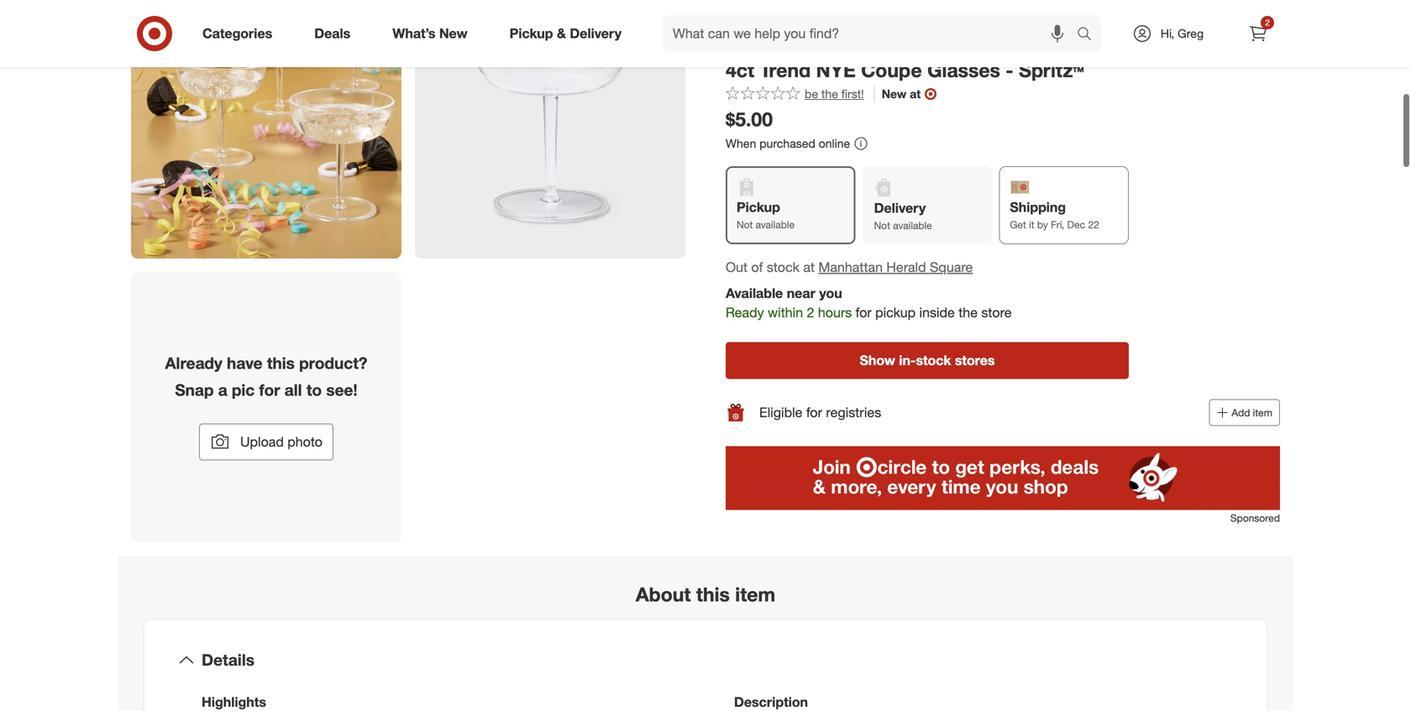 Task type: vqa. For each thing, say whether or not it's contained in the screenshot.
topmost Bonus
no



Task type: describe. For each thing, give the bounding box(es) containing it.
&
[[557, 25, 566, 42]]

stores
[[955, 353, 995, 369]]

when
[[726, 136, 756, 151]]

show
[[860, 353, 895, 369]]

what's new link
[[378, 15, 489, 52]]

pickup
[[875, 304, 916, 321]]

about
[[636, 583, 691, 606]]

advertisement region
[[726, 447, 1280, 511]]

details
[[202, 651, 254, 670]]

pickup for not
[[737, 199, 780, 216]]

1 horizontal spatial at
[[910, 87, 921, 102]]

0 vertical spatial all
[[757, 39, 768, 54]]

available for delivery
[[893, 219, 932, 232]]

already
[[165, 354, 222, 373]]

deals
[[314, 25, 350, 42]]

within
[[768, 304, 803, 321]]

hours
[[818, 304, 852, 321]]

what's new
[[392, 25, 468, 42]]

spritz™
[[1019, 59, 1084, 82]]

the inside available near you ready within 2 hours for pickup inside the store
[[959, 304, 978, 321]]

delivery not available
[[874, 200, 932, 232]]

about this item
[[636, 583, 775, 606]]

pickup not available
[[737, 199, 795, 231]]

be the first!
[[805, 87, 864, 102]]

view similar items button
[[812, 38, 907, 55]]

22
[[1088, 219, 1099, 231]]

a
[[218, 381, 227, 400]]

store
[[981, 304, 1012, 321]]

items
[[878, 39, 907, 54]]

shop all spritz
[[726, 39, 802, 54]]

all inside already have this product? snap a pic for all to see!
[[285, 381, 302, 400]]

0 horizontal spatial the
[[822, 87, 838, 102]]

for for pickup
[[856, 304, 872, 321]]

shipping
[[1010, 199, 1066, 216]]

product?
[[299, 354, 367, 373]]

first!
[[841, 87, 864, 102]]

available near you ready within 2 hours for pickup inside the store
[[726, 285, 1012, 321]]

upload
[[240, 434, 284, 450]]

eligible
[[759, 405, 803, 421]]

online
[[819, 136, 850, 151]]

not for pickup
[[737, 219, 753, 231]]

snap
[[175, 381, 214, 400]]

pickup & delivery
[[510, 25, 622, 42]]

categories
[[202, 25, 272, 42]]

have
[[227, 354, 263, 373]]

stock for of
[[767, 259, 800, 276]]

sponsored
[[1230, 512, 1280, 525]]

spritz
[[772, 39, 802, 54]]

show in-stock stores button
[[726, 343, 1129, 380]]

square
[[930, 259, 973, 276]]

hi,
[[1161, 26, 1174, 41]]

ready
[[726, 304, 764, 321]]

-
[[1006, 59, 1014, 82]]

categories link
[[188, 15, 293, 52]]

inside
[[919, 304, 955, 321]]

fri,
[[1051, 219, 1064, 231]]

nye
[[816, 59, 856, 82]]

purchased
[[760, 136, 815, 151]]

add
[[1232, 407, 1250, 419]]

this inside already have this product? snap a pic for all to see!
[[267, 354, 295, 373]]

it
[[1029, 219, 1034, 231]]

4ct trend nye coupe glasses - spritz&#8482;, 3 of 4 image
[[415, 0, 685, 259]]

upload photo button
[[199, 424, 333, 461]]

similar
[[841, 39, 875, 54]]



Task type: locate. For each thing, give the bounding box(es) containing it.
2
[[1265, 17, 1270, 28], [807, 304, 814, 321]]

at
[[910, 87, 921, 102], [803, 259, 815, 276]]

the
[[822, 87, 838, 102], [959, 304, 978, 321]]

pickup inside the pickup not available
[[737, 199, 780, 216]]

not
[[737, 219, 753, 231], [874, 219, 890, 232]]

1 vertical spatial the
[[959, 304, 978, 321]]

view similar items
[[812, 39, 907, 54]]

item
[[1253, 407, 1273, 419], [735, 583, 775, 606]]

1 horizontal spatial item
[[1253, 407, 1273, 419]]

dec
[[1067, 219, 1085, 231]]

add item
[[1232, 407, 1273, 419]]

available inside the pickup not available
[[756, 219, 795, 231]]

of
[[751, 259, 763, 276]]

2 link
[[1240, 15, 1277, 52]]

search button
[[1069, 15, 1110, 55]]

pickup up of
[[737, 199, 780, 216]]

stock
[[767, 259, 800, 276], [916, 353, 951, 369]]

0 vertical spatial this
[[267, 354, 295, 373]]

search
[[1069, 27, 1110, 43]]

out
[[726, 259, 748, 276]]

shop
[[726, 39, 754, 54]]

2 inside available near you ready within 2 hours for pickup inside the store
[[807, 304, 814, 321]]

1 vertical spatial all
[[285, 381, 302, 400]]

be the first! link
[[726, 86, 864, 103]]

stock left stores
[[916, 353, 951, 369]]

for right pic
[[259, 381, 280, 400]]

glasses
[[927, 59, 1000, 82]]

new down coupe
[[882, 87, 907, 102]]

pickup for &
[[510, 25, 553, 42]]

0 vertical spatial for
[[856, 304, 872, 321]]

0 vertical spatial stock
[[767, 259, 800, 276]]

0 vertical spatial pickup
[[510, 25, 553, 42]]

What can we help you find? suggestions appear below search field
[[663, 15, 1081, 52]]

1 horizontal spatial available
[[893, 219, 932, 232]]

manhattan herald square button
[[819, 258, 973, 277]]

by
[[1037, 219, 1048, 231]]

available up herald
[[893, 219, 932, 232]]

out of stock at manhattan herald square
[[726, 259, 973, 276]]

pickup left &
[[510, 25, 553, 42]]

4ct trend nye coupe glasses - spritz™
[[726, 59, 1084, 82]]

not up out
[[737, 219, 753, 231]]

0 horizontal spatial for
[[259, 381, 280, 400]]

for for all
[[259, 381, 280, 400]]

for inside already have this product? snap a pic for all to see!
[[259, 381, 280, 400]]

1 vertical spatial for
[[259, 381, 280, 400]]

show in-stock stores
[[860, 353, 995, 369]]

you
[[819, 285, 842, 302]]

2 horizontal spatial for
[[856, 304, 872, 321]]

1 vertical spatial 2
[[807, 304, 814, 321]]

pickup
[[510, 25, 553, 42], [737, 199, 780, 216]]

1 horizontal spatial this
[[696, 583, 730, 606]]

the right be
[[822, 87, 838, 102]]

delivery
[[570, 25, 622, 42], [874, 200, 926, 216]]

add item button
[[1209, 400, 1280, 427]]

1 vertical spatial pickup
[[737, 199, 780, 216]]

1 vertical spatial stock
[[916, 353, 951, 369]]

already have this product? snap a pic for all to see!
[[165, 354, 367, 400]]

details button
[[158, 634, 1253, 688]]

see!
[[326, 381, 358, 400]]

greg
[[1178, 26, 1204, 41]]

registries
[[826, 405, 881, 421]]

item inside button
[[1253, 407, 1273, 419]]

eligible for registries
[[759, 405, 881, 421]]

at up near on the top right
[[803, 259, 815, 276]]

when purchased online
[[726, 136, 850, 151]]

view
[[812, 39, 837, 54]]

all
[[757, 39, 768, 54], [285, 381, 302, 400]]

get
[[1010, 219, 1026, 231]]

0 vertical spatial 2
[[1265, 17, 1270, 28]]

new at
[[882, 87, 921, 102]]

new
[[439, 25, 468, 42], [882, 87, 907, 102]]

pickup & delivery link
[[495, 15, 643, 52]]

near
[[787, 285, 816, 302]]

what's
[[392, 25, 435, 42]]

not inside delivery not available
[[874, 219, 890, 232]]

shipping get it by fri, dec 22
[[1010, 199, 1099, 231]]

0 horizontal spatial pickup
[[510, 25, 553, 42]]

1 horizontal spatial the
[[959, 304, 978, 321]]

0 vertical spatial item
[[1253, 407, 1273, 419]]

available inside delivery not available
[[893, 219, 932, 232]]

coupe
[[861, 59, 922, 82]]

1 horizontal spatial stock
[[916, 353, 951, 369]]

2 vertical spatial for
[[806, 405, 822, 421]]

0 horizontal spatial at
[[803, 259, 815, 276]]

1 horizontal spatial not
[[874, 219, 890, 232]]

to
[[306, 381, 322, 400]]

$5.00
[[726, 108, 773, 131]]

0 vertical spatial the
[[822, 87, 838, 102]]

0 horizontal spatial all
[[285, 381, 302, 400]]

1 vertical spatial item
[[735, 583, 775, 606]]

1 horizontal spatial new
[[882, 87, 907, 102]]

photo
[[288, 434, 323, 450]]

not inside the pickup not available
[[737, 219, 753, 231]]

1 vertical spatial delivery
[[874, 200, 926, 216]]

be
[[805, 87, 818, 102]]

0 vertical spatial new
[[439, 25, 468, 42]]

0 horizontal spatial this
[[267, 354, 295, 373]]

for right eligible
[[806, 405, 822, 421]]

trend
[[760, 59, 811, 82]]

1 horizontal spatial pickup
[[737, 199, 780, 216]]

1 horizontal spatial all
[[757, 39, 768, 54]]

at down 4ct trend nye coupe glasses - spritz™
[[910, 87, 921, 102]]

description
[[734, 694, 808, 711]]

0 horizontal spatial available
[[756, 219, 795, 231]]

item up details dropdown button
[[735, 583, 775, 606]]

2 right greg
[[1265, 17, 1270, 28]]

new right what's
[[439, 25, 468, 42]]

0 horizontal spatial new
[[439, 25, 468, 42]]

1 vertical spatial this
[[696, 583, 730, 606]]

in-
[[899, 353, 916, 369]]

this
[[267, 354, 295, 373], [696, 583, 730, 606]]

this right about
[[696, 583, 730, 606]]

for inside available near you ready within 2 hours for pickup inside the store
[[856, 304, 872, 321]]

upload photo
[[240, 434, 323, 450]]

manhattan
[[819, 259, 883, 276]]

item right add
[[1253, 407, 1273, 419]]

delivery inside delivery not available
[[874, 200, 926, 216]]

hi, greg
[[1161, 26, 1204, 41]]

delivery up manhattan herald square "button"
[[874, 200, 926, 216]]

0 horizontal spatial stock
[[767, 259, 800, 276]]

deals link
[[300, 15, 371, 52]]

available up of
[[756, 219, 795, 231]]

for
[[856, 304, 872, 321], [259, 381, 280, 400], [806, 405, 822, 421]]

not up manhattan herald square "button"
[[874, 219, 890, 232]]

1 horizontal spatial delivery
[[874, 200, 926, 216]]

delivery right &
[[570, 25, 622, 42]]

not for delivery
[[874, 219, 890, 232]]

this right have
[[267, 354, 295, 373]]

stock for in-
[[916, 353, 951, 369]]

0 vertical spatial delivery
[[570, 25, 622, 42]]

0 horizontal spatial delivery
[[570, 25, 622, 42]]

1 vertical spatial new
[[882, 87, 907, 102]]

stock right of
[[767, 259, 800, 276]]

available for pickup
[[756, 219, 795, 231]]

available
[[726, 285, 783, 302]]

1 vertical spatial at
[[803, 259, 815, 276]]

0 horizontal spatial not
[[737, 219, 753, 231]]

available
[[756, 219, 795, 231], [893, 219, 932, 232]]

0 horizontal spatial item
[[735, 583, 775, 606]]

herald
[[887, 259, 926, 276]]

highlights
[[202, 694, 266, 711]]

stock inside button
[[916, 353, 951, 369]]

0 vertical spatial at
[[910, 87, 921, 102]]

4ct
[[726, 59, 754, 82]]

2 down near on the top right
[[807, 304, 814, 321]]

image gallery element
[[131, 0, 685, 543]]

4ct trend nye coupe glasses - spritz&#8482;, 2 of 4 image
[[131, 0, 402, 259]]

all right shop
[[757, 39, 768, 54]]

pic
[[232, 381, 255, 400]]

for right hours
[[856, 304, 872, 321]]

the left store
[[959, 304, 978, 321]]

all left to
[[285, 381, 302, 400]]

1 horizontal spatial for
[[806, 405, 822, 421]]

1 horizontal spatial 2
[[1265, 17, 1270, 28]]

0 horizontal spatial 2
[[807, 304, 814, 321]]



